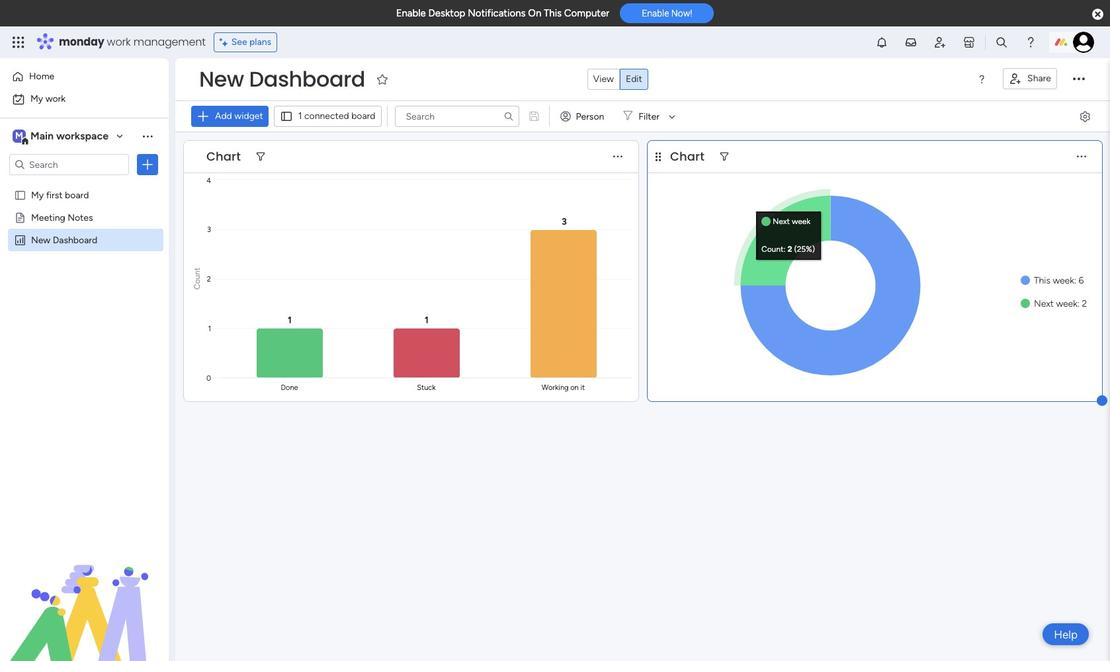 Task type: describe. For each thing, give the bounding box(es) containing it.
new dashboard inside banner
[[199, 64, 365, 94]]

lottie animation element
[[0, 528, 169, 662]]

board for my first board
[[65, 189, 89, 200]]

settings image
[[1078, 110, 1092, 123]]

workspace selection element
[[13, 128, 110, 146]]

edit button
[[620, 69, 648, 90]]

home
[[29, 71, 54, 82]]

my for my first board
[[31, 189, 44, 200]]

filter
[[639, 111, 660, 122]]

my work
[[30, 93, 66, 105]]

enable desktop notifications on this computer
[[396, 7, 609, 19]]

search everything image
[[995, 36, 1008, 49]]

connected
[[304, 110, 349, 122]]

lottie animation image
[[0, 528, 169, 662]]

1
[[298, 110, 302, 122]]

person
[[576, 111, 604, 122]]

workspace
[[56, 130, 109, 142]]

week for next week
[[1056, 298, 1078, 310]]

search image
[[503, 111, 514, 122]]

: for next week
[[1078, 298, 1080, 310]]

see
[[231, 36, 247, 48]]

1 connected board
[[298, 110, 375, 122]]

on
[[528, 7, 541, 19]]

invite members image
[[934, 36, 947, 49]]

enable now! button
[[620, 3, 714, 23]]

1 connected board button
[[274, 106, 381, 127]]

enable for enable desktop notifications on this computer
[[396, 7, 426, 19]]

Search in workspace field
[[28, 157, 110, 172]]

Filter dashboard by text search field
[[395, 106, 519, 127]]

select product image
[[12, 36, 25, 49]]

2
[[1082, 298, 1087, 310]]

kendall parks image
[[1073, 32, 1094, 53]]

desktop
[[428, 7, 465, 19]]

main
[[30, 130, 54, 142]]

chart for 2nd chart field from the right
[[206, 148, 241, 165]]

meeting
[[31, 212, 65, 223]]

chart for 1st chart field from the right
[[670, 148, 705, 165]]

workspace options image
[[141, 130, 154, 143]]

1 vertical spatial this
[[1034, 275, 1051, 286]]

person button
[[555, 106, 612, 127]]

meeting notes
[[31, 212, 93, 223]]

help image
[[1024, 36, 1037, 49]]

share button
[[1003, 68, 1057, 89]]

list box containing my first board
[[0, 181, 169, 430]]

1 vertical spatial dashboard
[[53, 234, 97, 245]]

monday
[[59, 34, 104, 50]]

see plans
[[231, 36, 271, 48]]

public board image for meeting notes
[[14, 211, 26, 224]]

see plans button
[[214, 32, 277, 52]]

options image
[[141, 158, 154, 171]]

arrow down image
[[664, 109, 680, 124]]

board for 1 connected board
[[351, 110, 375, 122]]

: for this week
[[1074, 275, 1076, 286]]

enable for enable now!
[[642, 8, 669, 19]]

monday work management
[[59, 34, 206, 50]]

computer
[[564, 7, 609, 19]]

add widget button
[[191, 106, 268, 127]]

main workspace
[[30, 130, 109, 142]]

my work link
[[8, 89, 161, 110]]



Task type: locate. For each thing, give the bounding box(es) containing it.
enable now!
[[642, 8, 692, 19]]

filter button
[[617, 106, 680, 127]]

none search field inside new dashboard banner
[[395, 106, 519, 127]]

next week : 2
[[1034, 298, 1087, 310]]

notifications image
[[875, 36, 889, 49]]

help button
[[1043, 624, 1089, 646]]

dashboard up 1 at the left top of the page
[[249, 64, 365, 94]]

work down home
[[45, 93, 66, 105]]

add widget
[[215, 110, 263, 122]]

1 horizontal spatial chart field
[[667, 148, 708, 165]]

new dashboard
[[199, 64, 365, 94], [31, 234, 97, 245]]

workspace image
[[13, 129, 26, 144]]

1 horizontal spatial new
[[199, 64, 244, 94]]

new dashboard down the meeting notes
[[31, 234, 97, 245]]

public board image up 'public dashboard' image
[[14, 211, 26, 224]]

public dashboard image
[[14, 234, 26, 246]]

0 horizontal spatial enable
[[396, 7, 426, 19]]

1 chart field from the left
[[203, 148, 244, 165]]

0 vertical spatial public board image
[[14, 189, 26, 201]]

0 horizontal spatial new
[[31, 234, 50, 245]]

enable inside button
[[642, 8, 669, 19]]

1 vertical spatial board
[[65, 189, 89, 200]]

view button
[[587, 69, 620, 90]]

board right first on the left
[[65, 189, 89, 200]]

0 horizontal spatial dashboard
[[53, 234, 97, 245]]

1 horizontal spatial dashboard
[[249, 64, 365, 94]]

list box
[[0, 181, 169, 430]]

monday marketplace image
[[963, 36, 976, 49]]

board
[[351, 110, 375, 122], [65, 189, 89, 200]]

view
[[593, 73, 614, 85]]

0 vertical spatial :
[[1074, 275, 1076, 286]]

new dashboard banner
[[175, 58, 1110, 132]]

None search field
[[395, 106, 519, 127]]

my left first on the left
[[31, 189, 44, 200]]

0 vertical spatial new dashboard
[[199, 64, 365, 94]]

1 vertical spatial work
[[45, 93, 66, 105]]

1 horizontal spatial more dots image
[[1077, 152, 1086, 162]]

this
[[544, 7, 562, 19], [1034, 275, 1051, 286]]

0 horizontal spatial chart field
[[203, 148, 244, 165]]

public board image left first on the left
[[14, 189, 26, 201]]

0 vertical spatial dashboard
[[249, 64, 365, 94]]

: left 6
[[1074, 275, 1076, 286]]

1 vertical spatial week
[[1056, 298, 1078, 310]]

0 vertical spatial board
[[351, 110, 375, 122]]

0 vertical spatial week
[[1053, 275, 1074, 286]]

new right 'public dashboard' image
[[31, 234, 50, 245]]

2 chart field from the left
[[667, 148, 708, 165]]

dashboard
[[249, 64, 365, 94], [53, 234, 97, 245]]

more dots image left dapulse drag handle 3 image
[[613, 152, 623, 162]]

first
[[46, 189, 63, 200]]

1 horizontal spatial new dashboard
[[199, 64, 365, 94]]

enable left now!
[[642, 8, 669, 19]]

enable left desktop
[[396, 7, 426, 19]]

6
[[1079, 275, 1084, 286]]

new dashboard up 1 at the left top of the page
[[199, 64, 365, 94]]

0 horizontal spatial board
[[65, 189, 89, 200]]

notes
[[68, 212, 93, 223]]

my down home
[[30, 93, 43, 105]]

week left 2
[[1056, 298, 1078, 310]]

my for my work
[[30, 93, 43, 105]]

1 horizontal spatial this
[[1034, 275, 1051, 286]]

work right monday
[[107, 34, 131, 50]]

new up the add
[[199, 64, 244, 94]]

0 horizontal spatial :
[[1074, 275, 1076, 286]]

more dots image down settings icon
[[1077, 152, 1086, 162]]

notifications
[[468, 7, 526, 19]]

add
[[215, 110, 232, 122]]

next
[[1034, 298, 1054, 310]]

help
[[1054, 628, 1078, 641]]

plans
[[249, 36, 271, 48]]

week for this week
[[1053, 275, 1074, 286]]

1 horizontal spatial chart
[[670, 148, 705, 165]]

dapulse close image
[[1092, 8, 1104, 21]]

chart down the add
[[206, 148, 241, 165]]

menu image
[[977, 74, 987, 85]]

0 vertical spatial new
[[199, 64, 244, 94]]

0 horizontal spatial new dashboard
[[31, 234, 97, 245]]

chart field right dapulse drag handle 3 image
[[667, 148, 708, 165]]

week left 6
[[1053, 275, 1074, 286]]

more dots image
[[613, 152, 623, 162], [1077, 152, 1086, 162]]

option
[[0, 183, 169, 186]]

:
[[1074, 275, 1076, 286], [1078, 298, 1080, 310]]

2 more dots image from the left
[[1077, 152, 1086, 162]]

2 chart from the left
[[670, 148, 705, 165]]

management
[[133, 34, 206, 50]]

dashboard down notes
[[53, 234, 97, 245]]

this week : 6
[[1034, 275, 1084, 286]]

chart field down the add
[[203, 148, 244, 165]]

new inside banner
[[199, 64, 244, 94]]

dashboard inside banner
[[249, 64, 365, 94]]

my inside option
[[30, 93, 43, 105]]

home link
[[8, 66, 161, 87]]

more options image
[[1073, 73, 1085, 85]]

update feed image
[[904, 36, 918, 49]]

1 horizontal spatial work
[[107, 34, 131, 50]]

chart
[[206, 148, 241, 165], [670, 148, 705, 165]]

public board image for my first board
[[14, 189, 26, 201]]

0 vertical spatial my
[[30, 93, 43, 105]]

edit
[[626, 73, 642, 85]]

this right on
[[544, 7, 562, 19]]

1 vertical spatial my
[[31, 189, 44, 200]]

board inside popup button
[[351, 110, 375, 122]]

more dots image for 1st chart field from the right
[[1077, 152, 1086, 162]]

1 chart from the left
[[206, 148, 241, 165]]

0 horizontal spatial this
[[544, 7, 562, 19]]

1 horizontal spatial board
[[351, 110, 375, 122]]

1 vertical spatial new dashboard
[[31, 234, 97, 245]]

week
[[1053, 275, 1074, 286], [1056, 298, 1078, 310]]

new
[[199, 64, 244, 94], [31, 234, 50, 245]]

0 horizontal spatial more dots image
[[613, 152, 623, 162]]

work for monday
[[107, 34, 131, 50]]

widget
[[234, 110, 263, 122]]

my
[[30, 93, 43, 105], [31, 189, 44, 200]]

home option
[[8, 66, 161, 87]]

0 vertical spatial this
[[544, 7, 562, 19]]

my work option
[[8, 89, 161, 110]]

: left 2
[[1078, 298, 1080, 310]]

0 horizontal spatial work
[[45, 93, 66, 105]]

display modes group
[[587, 69, 648, 90]]

1 vertical spatial :
[[1078, 298, 1080, 310]]

2 public board image from the top
[[14, 211, 26, 224]]

chart right dapulse drag handle 3 image
[[670, 148, 705, 165]]

1 more dots image from the left
[[613, 152, 623, 162]]

dapulse drag handle 3 image
[[656, 152, 661, 162]]

work inside option
[[45, 93, 66, 105]]

enable
[[396, 7, 426, 19], [642, 8, 669, 19]]

now!
[[671, 8, 692, 19]]

1 public board image from the top
[[14, 189, 26, 201]]

m
[[15, 130, 23, 142]]

1 horizontal spatial :
[[1078, 298, 1080, 310]]

work for my
[[45, 93, 66, 105]]

more dots image for 2nd chart field from the right
[[613, 152, 623, 162]]

share
[[1028, 73, 1051, 84]]

public board image
[[14, 189, 26, 201], [14, 211, 26, 224]]

New Dashboard field
[[196, 64, 369, 94]]

1 vertical spatial new
[[31, 234, 50, 245]]

1 vertical spatial public board image
[[14, 211, 26, 224]]

0 vertical spatial work
[[107, 34, 131, 50]]

add to favorites image
[[376, 72, 389, 86]]

Chart field
[[203, 148, 244, 165], [667, 148, 708, 165]]

1 horizontal spatial enable
[[642, 8, 669, 19]]

work
[[107, 34, 131, 50], [45, 93, 66, 105]]

board right connected
[[351, 110, 375, 122]]

this up next at the top of page
[[1034, 275, 1051, 286]]

0 horizontal spatial chart
[[206, 148, 241, 165]]

my first board
[[31, 189, 89, 200]]



Task type: vqa. For each thing, say whether or not it's contained in the screenshot.
Chart field
yes



